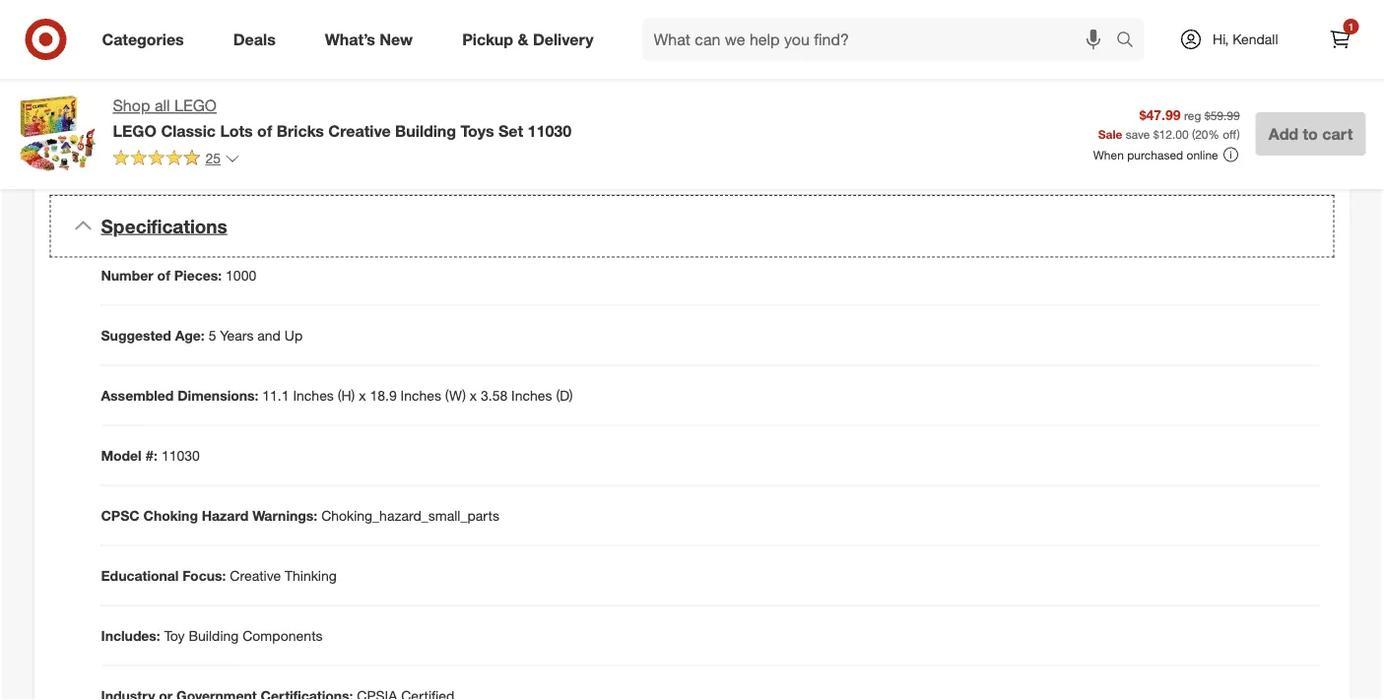 Task type: describe. For each thing, give the bounding box(es) containing it.
set inside this creative toy set makes a great gift for a birthday, reward or any other occasion and provides years of creative play for kids 5+ years old
[[225, 85, 244, 102]]

25 link
[[113, 149, 241, 171]]

a inside lego classic sets are great for encouraging creative play and are a fun way for parents to share valuable experiences with their children
[[532, 37, 539, 54]]

hazard
[[202, 507, 249, 525]]

search
[[1108, 32, 1155, 51]]

to inside lego classic sets are great for encouraging creative play and are a fun way for parents to share valuable experiences with their children
[[665, 37, 677, 54]]

sale
[[1099, 127, 1123, 141]]

kendall
[[1233, 31, 1279, 48]]

all
[[155, 96, 170, 115]]

toy
[[202, 85, 221, 102]]

$47.99
[[1140, 106, 1181, 123]]

for up with
[[299, 37, 315, 54]]

this for this creative toy set makes a great gift for a birthday, reward or any other occasion and provides years of creative play for kids 5+ years old
[[121, 85, 146, 102]]

for up 5+
[[363, 85, 379, 102]]

set
[[499, 121, 524, 140]]

dimensions:
[[178, 387, 259, 404]]

this set contains 1,000 pieces
[[121, 132, 308, 149]]

toys
[[461, 121, 494, 140]]

classic inside shop all lego lego classic lots of bricks creative building toys set 11030
[[161, 121, 216, 140]]

1 inches from the left
[[293, 387, 334, 404]]

lego classic sets are great for encouraging creative play and are a fun way for parents to share valuable experiences with their children
[[121, 37, 677, 74]]

lots
[[220, 121, 253, 140]]

of inside this creative toy set makes a great gift for a birthday, reward or any other occasion and provides years of creative play for kids 5+ years old
[[214, 104, 226, 121]]

experiences
[[213, 57, 289, 74]]

What can we help you find? suggestions appear below search field
[[642, 18, 1122, 61]]

bricks
[[277, 121, 324, 140]]

this creative toy set makes a great gift for a birthday, reward or any other occasion and provides years of creative play for kids 5+ years old
[[121, 85, 658, 121]]

assembled
[[101, 387, 174, 404]]

choking
[[143, 507, 198, 525]]

5+
[[361, 104, 377, 121]]

(
[[1193, 127, 1196, 141]]

to inside button
[[1304, 124, 1319, 143]]

focus:
[[183, 567, 226, 585]]

number
[[101, 267, 153, 284]]

pickup & delivery
[[462, 30, 594, 49]]

choking_hazard_small_parts
[[321, 507, 500, 525]]

0 horizontal spatial building
[[189, 628, 239, 645]]

this for this set contains 1,000 pieces
[[121, 132, 146, 149]]

$
[[1154, 127, 1160, 141]]

18.9
[[370, 387, 397, 404]]

delivery
[[533, 30, 594, 49]]

when
[[1094, 147, 1125, 162]]

what's
[[325, 30, 375, 49]]

children
[[353, 57, 403, 74]]

shop all lego lego classic lots of bricks creative building toys set 11030
[[113, 96, 572, 140]]

(w)
[[445, 387, 466, 404]]

1 are from the left
[[240, 37, 259, 54]]

suggested
[[101, 327, 171, 344]]

old
[[418, 104, 437, 121]]

hi,
[[1214, 31, 1230, 48]]

1 link
[[1319, 18, 1363, 61]]

includes:
[[101, 628, 160, 645]]

play inside this creative toy set makes a great gift for a birthday, reward or any other occasion and provides years of creative play for kids 5+ years old
[[283, 104, 308, 121]]

1 horizontal spatial creative
[[230, 104, 279, 121]]

image of lego classic lots of bricks creative building toys set 11030 image
[[18, 95, 97, 173]]

of inside shop all lego lego classic lots of bricks creative building toys set 11030
[[257, 121, 272, 140]]

valuable
[[159, 57, 210, 74]]

2 are from the left
[[508, 37, 528, 54]]

with
[[293, 57, 318, 74]]

and inside this creative toy set makes a great gift for a birthday, reward or any other occasion and provides years of creative play for kids 5+ years old
[[634, 85, 658, 102]]

pieces:
[[174, 267, 222, 284]]

2 vertical spatial lego
[[113, 121, 157, 140]]

online
[[1187, 147, 1219, 162]]

cart
[[1323, 124, 1354, 143]]

when purchased online
[[1094, 147, 1219, 162]]

great inside lego classic sets are great for encouraging creative play and are a fun way for parents to share valuable experiences with their children
[[263, 37, 295, 54]]

lego inside lego classic sets are great for encouraging creative play and are a fun way for parents to share valuable experiences with their children
[[121, 37, 158, 54]]

reg
[[1185, 108, 1202, 123]]

0 horizontal spatial 11030
[[162, 447, 200, 464]]

contains
[[173, 132, 225, 149]]

number of pieces: 1000
[[101, 267, 256, 284]]

search button
[[1108, 18, 1155, 65]]

fun
[[543, 37, 562, 54]]

shop
[[113, 96, 150, 115]]

kids
[[332, 104, 357, 121]]

years
[[220, 327, 254, 344]]

occasion
[[575, 85, 630, 102]]

and inside lego classic sets are great for encouraging creative play and are a fun way for parents to share valuable experiences with their children
[[481, 37, 504, 54]]

makes
[[248, 85, 288, 102]]

0 horizontal spatial creative
[[230, 567, 281, 585]]

add
[[1269, 124, 1299, 143]]

20
[[1196, 127, 1209, 141]]

12.00
[[1160, 127, 1189, 141]]

%
[[1209, 127, 1220, 141]]

0 horizontal spatial a
[[292, 85, 299, 102]]

model
[[101, 447, 142, 464]]

creative inside lego classic sets are great for encouraging creative play and are a fun way for parents to share valuable experiences with their children
[[400, 37, 448, 54]]

model #: 11030
[[101, 447, 200, 464]]

for right way
[[594, 37, 611, 54]]

components
[[243, 628, 323, 645]]

thinking
[[285, 567, 337, 585]]

their
[[322, 57, 350, 74]]

creative inside shop all lego lego classic lots of bricks creative building toys set 11030
[[329, 121, 391, 140]]

5
[[209, 327, 216, 344]]

age:
[[175, 327, 205, 344]]

hi, kendall
[[1214, 31, 1279, 48]]

save
[[1126, 127, 1151, 141]]



Task type: locate. For each thing, give the bounding box(es) containing it.
of down toy
[[214, 104, 226, 121]]

1 vertical spatial to
[[1304, 124, 1319, 143]]

off
[[1224, 127, 1238, 141]]

a right '&'
[[532, 37, 539, 54]]

1 vertical spatial creative
[[230, 567, 281, 585]]

2 horizontal spatial and
[[634, 85, 658, 102]]

3 inches from the left
[[512, 387, 553, 404]]

)
[[1238, 127, 1241, 141]]

birthday,
[[394, 85, 447, 102]]

other
[[539, 85, 571, 102]]

0 horizontal spatial of
[[157, 267, 170, 284]]

2 vertical spatial creative
[[230, 104, 279, 121]]

0 horizontal spatial to
[[665, 37, 677, 54]]

of
[[214, 104, 226, 121], [257, 121, 272, 140], [157, 267, 170, 284]]

pickup & delivery link
[[446, 18, 619, 61]]

0 vertical spatial creative
[[329, 121, 391, 140]]

great
[[263, 37, 295, 54], [303, 85, 335, 102]]

1 vertical spatial great
[[303, 85, 335, 102]]

sets
[[210, 37, 236, 54]]

to
[[665, 37, 677, 54], [1304, 124, 1319, 143]]

0 horizontal spatial and
[[258, 327, 281, 344]]

1 x from the left
[[359, 387, 366, 404]]

and left '&'
[[481, 37, 504, 54]]

&
[[518, 30, 529, 49]]

(h)
[[338, 387, 355, 404]]

are
[[240, 37, 259, 54], [508, 37, 528, 54]]

for left 'kids' at the top left of the page
[[312, 104, 328, 121]]

creative
[[400, 37, 448, 54], [150, 85, 199, 102], [230, 104, 279, 121]]

creative
[[329, 121, 391, 140], [230, 567, 281, 585]]

cpsc
[[101, 507, 140, 525]]

years down toy
[[178, 104, 211, 121]]

toy
[[164, 628, 185, 645]]

creative down makes
[[230, 104, 279, 121]]

1 this from the top
[[121, 85, 146, 102]]

for
[[299, 37, 315, 54], [594, 37, 611, 54], [363, 85, 379, 102], [312, 104, 328, 121]]

a
[[532, 37, 539, 54], [292, 85, 299, 102], [383, 85, 390, 102]]

reward
[[451, 85, 493, 102]]

(d)
[[556, 387, 573, 404]]

3.58
[[481, 387, 508, 404]]

0 horizontal spatial are
[[240, 37, 259, 54]]

1 vertical spatial this
[[121, 132, 146, 149]]

1,000
[[229, 132, 264, 149]]

to right the add in the right top of the page
[[1304, 124, 1319, 143]]

2 horizontal spatial inches
[[512, 387, 553, 404]]

0 horizontal spatial inches
[[293, 387, 334, 404]]

1 vertical spatial building
[[189, 628, 239, 645]]

0 horizontal spatial great
[[263, 37, 295, 54]]

0 horizontal spatial play
[[283, 104, 308, 121]]

add to cart
[[1269, 124, 1354, 143]]

purchased
[[1128, 147, 1184, 162]]

$59.99
[[1205, 108, 1241, 123]]

1 horizontal spatial creative
[[329, 121, 391, 140]]

provides
[[121, 104, 174, 121]]

x right (h) on the bottom
[[359, 387, 366, 404]]

$47.99 reg $59.99 sale save $ 12.00 ( 20 % off )
[[1099, 106, 1241, 141]]

to right the parents
[[665, 37, 677, 54]]

1 horizontal spatial building
[[395, 121, 456, 140]]

1 vertical spatial set
[[150, 132, 169, 149]]

share
[[121, 57, 155, 74]]

1 horizontal spatial are
[[508, 37, 528, 54]]

2 this from the top
[[121, 132, 146, 149]]

classic
[[162, 37, 206, 54], [161, 121, 216, 140]]

x
[[359, 387, 366, 404], [470, 387, 477, 404]]

1 horizontal spatial of
[[214, 104, 226, 121]]

1 horizontal spatial set
[[225, 85, 244, 102]]

way
[[566, 37, 590, 54]]

creative up "birthday,"
[[400, 37, 448, 54]]

0 vertical spatial creative
[[400, 37, 448, 54]]

0 vertical spatial classic
[[162, 37, 206, 54]]

great left gift
[[303, 85, 335, 102]]

what's new link
[[308, 18, 438, 61]]

are up experiences at the left of the page
[[240, 37, 259, 54]]

play up reward
[[452, 37, 477, 54]]

building inside shop all lego lego classic lots of bricks creative building toys set 11030
[[395, 121, 456, 140]]

this
[[121, 85, 146, 102], [121, 132, 146, 149]]

play up pieces
[[283, 104, 308, 121]]

and left up
[[258, 327, 281, 344]]

set right toy
[[225, 85, 244, 102]]

inches left (d)
[[512, 387, 553, 404]]

lego down shop
[[113, 121, 157, 140]]

creative down gift
[[329, 121, 391, 140]]

#:
[[145, 447, 158, 464]]

0 vertical spatial and
[[481, 37, 504, 54]]

0 vertical spatial this
[[121, 85, 146, 102]]

of left "pieces:"
[[157, 267, 170, 284]]

lego
[[121, 37, 158, 54], [174, 96, 217, 115], [113, 121, 157, 140]]

0 horizontal spatial set
[[150, 132, 169, 149]]

0 vertical spatial lego
[[121, 37, 158, 54]]

1 vertical spatial and
[[634, 85, 658, 102]]

11.1
[[262, 387, 289, 404]]

1 horizontal spatial x
[[470, 387, 477, 404]]

inches
[[293, 387, 334, 404], [401, 387, 442, 404], [512, 387, 553, 404]]

parents
[[614, 37, 661, 54]]

deals link
[[217, 18, 300, 61]]

0 horizontal spatial creative
[[150, 85, 199, 102]]

0 vertical spatial great
[[263, 37, 295, 54]]

are left the 'fun'
[[508, 37, 528, 54]]

1 horizontal spatial inches
[[401, 387, 442, 404]]

categories
[[102, 30, 184, 49]]

educational focus: creative thinking
[[101, 567, 337, 585]]

classic up valuable
[[162, 37, 206, 54]]

add to cart button
[[1257, 112, 1367, 156]]

creative right focus:
[[230, 567, 281, 585]]

gift
[[339, 85, 359, 102]]

classic up 25 link
[[161, 121, 216, 140]]

of right lots
[[257, 121, 272, 140]]

1 vertical spatial creative
[[150, 85, 199, 102]]

0 vertical spatial 11030
[[528, 121, 572, 140]]

great up with
[[263, 37, 295, 54]]

set down provides
[[150, 132, 169, 149]]

2 years from the left
[[381, 104, 414, 121]]

educational
[[101, 567, 179, 585]]

0 vertical spatial set
[[225, 85, 244, 102]]

play inside lego classic sets are great for encouraging creative play and are a fun way for parents to share valuable experiences with their children
[[452, 37, 477, 54]]

or
[[497, 85, 509, 102]]

25
[[206, 150, 221, 167]]

lego right all
[[174, 96, 217, 115]]

2 vertical spatial and
[[258, 327, 281, 344]]

2 horizontal spatial creative
[[400, 37, 448, 54]]

11030 down other
[[528, 121, 572, 140]]

includes: toy building components
[[101, 628, 323, 645]]

2 classic from the top
[[161, 121, 216, 140]]

inches left (h) on the bottom
[[293, 387, 334, 404]]

this inside this creative toy set makes a great gift for a birthday, reward or any other occasion and provides years of creative play for kids 5+ years old
[[121, 85, 146, 102]]

years right 5+
[[381, 104, 414, 121]]

1 horizontal spatial years
[[381, 104, 414, 121]]

specifications
[[101, 215, 227, 237]]

lego up 'share'
[[121, 37, 158, 54]]

1 years from the left
[[178, 104, 211, 121]]

pickup
[[462, 30, 514, 49]]

encouraging
[[319, 37, 396, 54]]

1
[[1349, 20, 1355, 33]]

new
[[380, 30, 413, 49]]

building right toy
[[189, 628, 239, 645]]

categories link
[[85, 18, 209, 61]]

2 inches from the left
[[401, 387, 442, 404]]

great inside this creative toy set makes a great gift for a birthday, reward or any other occasion and provides years of creative play for kids 5+ years old
[[303, 85, 335, 102]]

1 vertical spatial classic
[[161, 121, 216, 140]]

pieces
[[267, 132, 308, 149]]

any
[[513, 85, 535, 102]]

inches left (w)
[[401, 387, 442, 404]]

x right (w)
[[470, 387, 477, 404]]

2 horizontal spatial a
[[532, 37, 539, 54]]

0 vertical spatial building
[[395, 121, 456, 140]]

1 horizontal spatial and
[[481, 37, 504, 54]]

0 horizontal spatial x
[[359, 387, 366, 404]]

a right makes
[[292, 85, 299, 102]]

1 vertical spatial play
[[283, 104, 308, 121]]

1 classic from the top
[[162, 37, 206, 54]]

0 vertical spatial play
[[452, 37, 477, 54]]

classic inside lego classic sets are great for encouraging creative play and are a fun way for parents to share valuable experiences with their children
[[162, 37, 206, 54]]

a down children
[[383, 85, 390, 102]]

2 horizontal spatial of
[[257, 121, 272, 140]]

warnings:
[[253, 507, 318, 525]]

0 vertical spatial to
[[665, 37, 677, 54]]

1 horizontal spatial a
[[383, 85, 390, 102]]

1 horizontal spatial 11030
[[528, 121, 572, 140]]

1 vertical spatial lego
[[174, 96, 217, 115]]

1 horizontal spatial great
[[303, 85, 335, 102]]

11030 right the #:
[[162, 447, 200, 464]]

this up provides
[[121, 85, 146, 102]]

what's new
[[325, 30, 413, 49]]

1 vertical spatial 11030
[[162, 447, 200, 464]]

0 horizontal spatial years
[[178, 104, 211, 121]]

up
[[285, 327, 303, 344]]

1 horizontal spatial to
[[1304, 124, 1319, 143]]

and right 'occasion'
[[634, 85, 658, 102]]

1 horizontal spatial play
[[452, 37, 477, 54]]

this down provides
[[121, 132, 146, 149]]

1000
[[226, 267, 256, 284]]

2 x from the left
[[470, 387, 477, 404]]

11030 inside shop all lego lego classic lots of bricks creative building toys set 11030
[[528, 121, 572, 140]]

cpsc choking hazard warnings: choking_hazard_small_parts
[[101, 507, 500, 525]]

assembled dimensions: 11.1 inches (h) x 18.9 inches (w) x 3.58 inches (d)
[[101, 387, 573, 404]]

building down "birthday,"
[[395, 121, 456, 140]]

creative down valuable
[[150, 85, 199, 102]]



Task type: vqa. For each thing, say whether or not it's contained in the screenshot.


